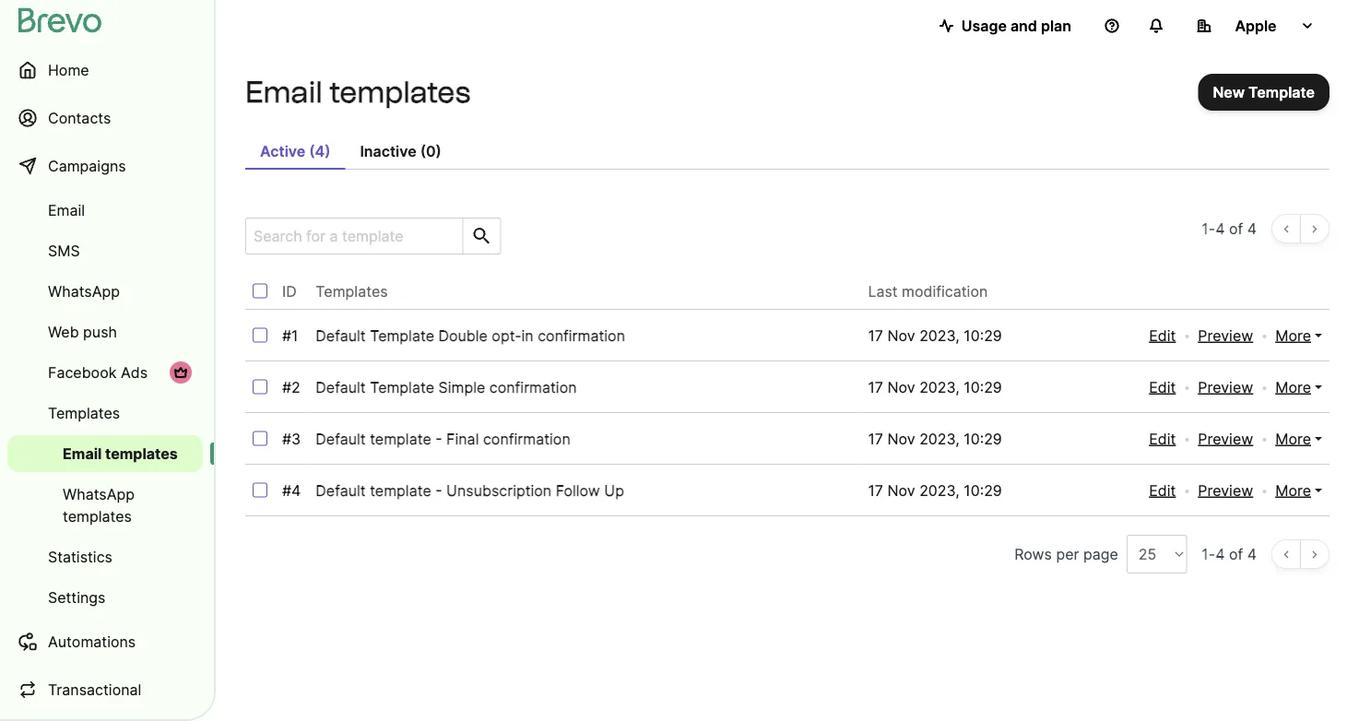 Task type: describe. For each thing, give the bounding box(es) containing it.
last modification
[[868, 282, 988, 300]]

sms
[[48, 242, 80, 260]]

2023, for confirmation
[[919, 430, 960, 448]]

usage and plan
[[961, 17, 1071, 35]]

default template - final confirmation
[[316, 430, 571, 448]]

sms link
[[7, 232, 203, 269]]

2 preview from the top
[[1198, 378, 1253, 396]]

web
[[48, 323, 79, 341]]

templates link
[[7, 395, 203, 432]]

# for 1
[[282, 326, 291, 344]]

rows
[[1014, 545, 1052, 563]]

facebook ads
[[48, 363, 148, 381]]

preview for confirmation
[[1198, 430, 1253, 448]]

2 vertical spatial 1
[[1202, 545, 1209, 563]]

17 for confirmation
[[868, 430, 883, 448]]

settings link
[[7, 579, 203, 616]]

per
[[1056, 545, 1079, 563]]

page
[[1083, 545, 1118, 563]]

simple
[[438, 378, 485, 396]]

ads
[[121, 363, 148, 381]]

10:29 for follow
[[964, 481, 1002, 499]]

# for 4
[[282, 481, 291, 499]]

inactive ( 0 )
[[360, 142, 442, 160]]

# 3
[[282, 430, 301, 448]]

1 vertical spatial email
[[48, 201, 85, 219]]

automations
[[48, 633, 136, 651]]

Campaign name search field
[[246, 219, 455, 254]]

left___rvooi image
[[173, 365, 188, 380]]

2 2023, from the top
[[919, 378, 960, 396]]

nov for confirmation
[[887, 430, 915, 448]]

2 vertical spatial email
[[63, 444, 102, 462]]

inactive
[[360, 142, 416, 160]]

double
[[438, 326, 488, 344]]

2 edit from the top
[[1149, 378, 1176, 396]]

17 for in
[[868, 326, 883, 344]]

preview link for confirmation
[[1198, 428, 1253, 450]]

( for 4
[[309, 142, 315, 160]]

# for 3
[[282, 430, 291, 448]]

templates inside 'whatsapp templates'
[[63, 507, 132, 525]]

default for default template - final confirmation
[[316, 430, 366, 448]]

home link
[[7, 48, 203, 92]]

edit link for confirmation
[[1149, 428, 1176, 450]]

2 nov from the top
[[887, 378, 915, 396]]

2 preview link from the top
[[1198, 376, 1253, 398]]

template for final
[[370, 430, 431, 448]]

17 nov 2023, 10:29 for in
[[868, 326, 1002, 344]]

template for default template simple confirmation
[[370, 378, 434, 396]]

default template double opt-in confirmation link
[[316, 326, 625, 344]]

0
[[426, 142, 436, 160]]

more button for follow
[[1275, 479, 1322, 502]]

contacts
[[48, 109, 111, 127]]

default template simple confirmation
[[316, 378, 577, 396]]

active ( 4 )
[[260, 142, 330, 160]]

edit link for in
[[1149, 325, 1176, 347]]

nov for in
[[887, 326, 915, 344]]

default for default template - unsubscription follow up
[[316, 481, 366, 499]]

automations link
[[7, 620, 203, 664]]

0 vertical spatial confirmation
[[538, 326, 625, 344]]

campaigns link
[[7, 144, 203, 188]]

transactional link
[[7, 668, 203, 712]]

template for default template double opt-in confirmation
[[370, 326, 434, 344]]

1 vertical spatial templates
[[105, 444, 178, 462]]

2 10:29 from the top
[[964, 378, 1002, 396]]

more for follow
[[1275, 481, 1311, 499]]

usage
[[961, 17, 1007, 35]]

0 vertical spatial templates
[[329, 74, 471, 110]]

preview for follow
[[1198, 481, 1253, 499]]

whatsapp templates link
[[7, 476, 203, 535]]

2 of from the top
[[1229, 545, 1243, 563]]

contacts link
[[7, 96, 203, 140]]

2
[[291, 378, 300, 396]]

campaigns
[[48, 157, 126, 175]]

2023, for in
[[919, 326, 960, 344]]

template for unsubscription
[[370, 481, 431, 499]]

default template - unsubscription follow up
[[316, 481, 624, 499]]

1 horizontal spatial email templates
[[245, 74, 471, 110]]

home
[[48, 61, 89, 79]]

3
[[291, 430, 301, 448]]



Task type: locate. For each thing, give the bounding box(es) containing it.
1 horizontal spatial )
[[436, 142, 442, 160]]

transactional
[[48, 680, 141, 698]]

email templates down templates link
[[63, 444, 178, 462]]

whatsapp
[[48, 282, 120, 300], [63, 485, 135, 503]]

template left final
[[370, 430, 431, 448]]

preview link for in
[[1198, 325, 1253, 347]]

2 more button from the top
[[1275, 376, 1322, 398]]

final
[[446, 430, 479, 448]]

template inside button
[[1248, 83, 1315, 101]]

templates down facebook
[[48, 404, 120, 422]]

templates up inactive ( 0 )
[[329, 74, 471, 110]]

0 horizontal spatial (
[[309, 142, 315, 160]]

4 2023, from the top
[[919, 481, 960, 499]]

0 vertical spatial template
[[1248, 83, 1315, 101]]

more for in
[[1275, 326, 1311, 344]]

more button for confirmation
[[1275, 428, 1322, 450]]

1 preview from the top
[[1198, 326, 1253, 344]]

edit for follow
[[1149, 481, 1176, 499]]

1 vertical spatial template
[[370, 326, 434, 344]]

3 17 from the top
[[868, 430, 883, 448]]

0 horizontal spatial templates
[[48, 404, 120, 422]]

1 17 nov 2023, 10:29 from the top
[[868, 326, 1002, 344]]

nov for follow
[[887, 481, 915, 499]]

push
[[83, 323, 117, 341]]

more button
[[1275, 325, 1322, 347], [1275, 376, 1322, 398], [1275, 428, 1322, 450], [1275, 479, 1322, 502]]

active
[[260, 142, 305, 160]]

default template - unsubscription follow up link
[[316, 481, 624, 499]]

0 horizontal spatial )
[[325, 142, 330, 160]]

in
[[521, 326, 534, 344]]

# 2
[[282, 378, 300, 396]]

whatsapp templates
[[63, 485, 135, 525]]

id
[[282, 282, 297, 300]]

17
[[868, 326, 883, 344], [868, 378, 883, 396], [868, 430, 883, 448], [868, 481, 883, 499]]

edit link
[[1149, 325, 1176, 347], [1149, 376, 1176, 398], [1149, 428, 1176, 450], [1149, 479, 1176, 502]]

apple
[[1235, 17, 1277, 35]]

whatsapp link
[[7, 273, 203, 310]]

1 vertical spatial template
[[370, 481, 431, 499]]

email
[[245, 74, 322, 110], [48, 201, 85, 219], [63, 444, 102, 462]]

template left simple
[[370, 378, 434, 396]]

default for default template double opt-in confirmation
[[316, 326, 366, 344]]

templates up statistics link
[[63, 507, 132, 525]]

4 edit link from the top
[[1149, 479, 1176, 502]]

default right 2
[[316, 378, 366, 396]]

1 of from the top
[[1229, 219, 1243, 237]]

3 more from the top
[[1275, 430, 1311, 448]]

opt-
[[492, 326, 521, 344]]

1 vertical spatial whatsapp
[[63, 485, 135, 503]]

1 10:29 from the top
[[964, 326, 1002, 344]]

preview link for follow
[[1198, 479, 1253, 502]]

2 17 from the top
[[868, 378, 883, 396]]

4
[[315, 142, 325, 160], [1215, 219, 1225, 237], [1247, 219, 1257, 237], [291, 481, 301, 499], [1215, 545, 1225, 563], [1247, 545, 1257, 563]]

email up active
[[245, 74, 322, 110]]

2 ) from the left
[[436, 142, 442, 160]]

3 preview from the top
[[1198, 430, 1253, 448]]

1
[[1202, 219, 1209, 237], [291, 326, 298, 344], [1202, 545, 1209, 563]]

email templates link
[[7, 435, 203, 472]]

modification
[[902, 282, 988, 300]]

template
[[370, 430, 431, 448], [370, 481, 431, 499]]

2 more from the top
[[1275, 378, 1311, 396]]

default right # 1
[[316, 326, 366, 344]]

4 17 nov 2023, 10:29 from the top
[[868, 481, 1002, 499]]

# down id
[[282, 326, 291, 344]]

statistics
[[48, 548, 112, 566]]

)
[[325, 142, 330, 160], [436, 142, 442, 160]]

2 vertical spatial template
[[370, 378, 434, 396]]

17 nov 2023, 10:29 for confirmation
[[868, 430, 1002, 448]]

0 vertical spatial 1 - 4 of 4
[[1202, 219, 1257, 237]]

( right active
[[309, 142, 315, 160]]

1 preview link from the top
[[1198, 325, 1253, 347]]

template
[[1248, 83, 1315, 101], [370, 326, 434, 344], [370, 378, 434, 396]]

4 more button from the top
[[1275, 479, 1322, 502]]

3 # from the top
[[282, 430, 291, 448]]

) right inactive
[[436, 142, 442, 160]]

whatsapp for whatsapp templates
[[63, 485, 135, 503]]

confirmation up unsubscription
[[483, 430, 571, 448]]

template left double
[[370, 326, 434, 344]]

#
[[282, 326, 291, 344], [282, 378, 291, 396], [282, 430, 291, 448], [282, 481, 291, 499]]

4 10:29 from the top
[[964, 481, 1002, 499]]

up
[[604, 481, 624, 499]]

whatsapp for whatsapp
[[48, 282, 120, 300]]

4 default from the top
[[316, 481, 366, 499]]

preview
[[1198, 326, 1253, 344], [1198, 378, 1253, 396], [1198, 430, 1253, 448], [1198, 481, 1253, 499]]

1 horizontal spatial templates
[[316, 282, 388, 300]]

# down # 1
[[282, 378, 291, 396]]

settings
[[48, 588, 106, 606]]

1 ) from the left
[[325, 142, 330, 160]]

# for 2
[[282, 378, 291, 396]]

) for active ( 4 )
[[325, 142, 330, 160]]

email link
[[7, 192, 203, 229]]

1 nov from the top
[[887, 326, 915, 344]]

edit for in
[[1149, 326, 1176, 344]]

preview for in
[[1198, 326, 1253, 344]]

default right # 4
[[316, 481, 366, 499]]

email templates
[[245, 74, 471, 110], [63, 444, 178, 462]]

3 10:29 from the top
[[964, 430, 1002, 448]]

1 1 - 4 of 4 from the top
[[1202, 219, 1257, 237]]

3 more button from the top
[[1275, 428, 1322, 450]]

4 # from the top
[[282, 481, 291, 499]]

2 template from the top
[[370, 481, 431, 499]]

confirmation down in
[[489, 378, 577, 396]]

3 edit link from the top
[[1149, 428, 1176, 450]]

facebook ads link
[[7, 354, 203, 391]]

new template
[[1213, 83, 1315, 101]]

4 preview from the top
[[1198, 481, 1253, 499]]

rows per page
[[1014, 545, 1118, 563]]

unsubscription
[[446, 481, 552, 499]]

0 vertical spatial template
[[370, 430, 431, 448]]

2 edit link from the top
[[1149, 376, 1176, 398]]

whatsapp up 'web push'
[[48, 282, 120, 300]]

and
[[1010, 17, 1037, 35]]

apple button
[[1182, 7, 1330, 44]]

1 vertical spatial email templates
[[63, 444, 178, 462]]

1 more from the top
[[1275, 326, 1311, 344]]

4 nov from the top
[[887, 481, 915, 499]]

default template - final confirmation link
[[316, 430, 571, 448]]

17 nov 2023, 10:29
[[868, 326, 1002, 344], [868, 378, 1002, 396], [868, 430, 1002, 448], [868, 481, 1002, 499]]

1 default from the top
[[316, 326, 366, 344]]

# down # 2
[[282, 430, 291, 448]]

default for default template simple confirmation
[[316, 378, 366, 396]]

templates down campaign name search field
[[316, 282, 388, 300]]

last
[[868, 282, 898, 300]]

1 edit link from the top
[[1149, 325, 1176, 347]]

default template double opt-in confirmation
[[316, 326, 625, 344]]

confirmation right in
[[538, 326, 625, 344]]

templates
[[316, 282, 388, 300], [48, 404, 120, 422]]

1 template from the top
[[370, 430, 431, 448]]

more
[[1275, 326, 1311, 344], [1275, 378, 1311, 396], [1275, 430, 1311, 448], [1275, 481, 1311, 499]]

email down templates link
[[63, 444, 102, 462]]

2 17 nov 2023, 10:29 from the top
[[868, 378, 1002, 396]]

web push
[[48, 323, 117, 341]]

1 vertical spatial confirmation
[[489, 378, 577, 396]]

more button for in
[[1275, 325, 1322, 347]]

more for confirmation
[[1275, 430, 1311, 448]]

email templates up inactive
[[245, 74, 471, 110]]

3 nov from the top
[[887, 430, 915, 448]]

3 17 nov 2023, 10:29 from the top
[[868, 430, 1002, 448]]

1 # from the top
[[282, 326, 291, 344]]

of
[[1229, 219, 1243, 237], [1229, 545, 1243, 563]]

follow
[[556, 481, 600, 499]]

2023,
[[919, 326, 960, 344], [919, 378, 960, 396], [919, 430, 960, 448], [919, 481, 960, 499]]

1 - 4 of 4
[[1202, 219, 1257, 237], [1202, 545, 1257, 563]]

1 vertical spatial templates
[[48, 404, 120, 422]]

default template simple confirmation link
[[316, 378, 577, 396]]

3 preview link from the top
[[1198, 428, 1253, 450]]

0 vertical spatial of
[[1229, 219, 1243, 237]]

facebook
[[48, 363, 117, 381]]

edit for confirmation
[[1149, 430, 1176, 448]]

3 edit from the top
[[1149, 430, 1176, 448]]

usage and plan button
[[925, 7, 1086, 44]]

0 vertical spatial email
[[245, 74, 322, 110]]

) for inactive ( 0 )
[[436, 142, 442, 160]]

0 vertical spatial templates
[[316, 282, 388, 300]]

10:29 for in
[[964, 326, 1002, 344]]

1 ( from the left
[[309, 142, 315, 160]]

2 vertical spatial templates
[[63, 507, 132, 525]]

1 vertical spatial 1
[[291, 326, 298, 344]]

template for new template
[[1248, 83, 1315, 101]]

0 horizontal spatial email templates
[[63, 444, 178, 462]]

1 17 from the top
[[868, 326, 883, 344]]

3 2023, from the top
[[919, 430, 960, 448]]

( right inactive
[[420, 142, 426, 160]]

1 2023, from the top
[[919, 326, 960, 344]]

email up sms
[[48, 201, 85, 219]]

preview link
[[1198, 325, 1253, 347], [1198, 376, 1253, 398], [1198, 428, 1253, 450], [1198, 479, 1253, 502]]

new
[[1213, 83, 1245, 101]]

0 vertical spatial 1
[[1202, 219, 1209, 237]]

10:29 for confirmation
[[964, 430, 1002, 448]]

2 ( from the left
[[420, 142, 426, 160]]

4 preview link from the top
[[1198, 479, 1253, 502]]

10:29
[[964, 326, 1002, 344], [964, 378, 1002, 396], [964, 430, 1002, 448], [964, 481, 1002, 499]]

2 # from the top
[[282, 378, 291, 396]]

new template button
[[1198, 74, 1330, 111]]

0 vertical spatial email templates
[[245, 74, 471, 110]]

1 more button from the top
[[1275, 325, 1322, 347]]

statistics link
[[7, 538, 203, 575]]

2 vertical spatial confirmation
[[483, 430, 571, 448]]

default right the 3
[[316, 430, 366, 448]]

edit link for follow
[[1149, 479, 1176, 502]]

4 edit from the top
[[1149, 481, 1176, 499]]

4 17 from the top
[[868, 481, 883, 499]]

1 horizontal spatial (
[[420, 142, 426, 160]]

# down # 3
[[282, 481, 291, 499]]

nov
[[887, 326, 915, 344], [887, 378, 915, 396], [887, 430, 915, 448], [887, 481, 915, 499]]

2 default from the top
[[316, 378, 366, 396]]

1 edit from the top
[[1149, 326, 1176, 344]]

edit
[[1149, 326, 1176, 344], [1149, 378, 1176, 396], [1149, 430, 1176, 448], [1149, 481, 1176, 499]]

17 nov 2023, 10:29 for follow
[[868, 481, 1002, 499]]

( for 0
[[420, 142, 426, 160]]

default
[[316, 326, 366, 344], [316, 378, 366, 396], [316, 430, 366, 448], [316, 481, 366, 499]]

template right the new
[[1248, 83, 1315, 101]]

0 vertical spatial whatsapp
[[48, 282, 120, 300]]

plan
[[1041, 17, 1071, 35]]

1 vertical spatial of
[[1229, 545, 1243, 563]]

confirmation
[[538, 326, 625, 344], [489, 378, 577, 396], [483, 430, 571, 448]]

(
[[309, 142, 315, 160], [420, 142, 426, 160]]

2023, for follow
[[919, 481, 960, 499]]

templates down templates link
[[105, 444, 178, 462]]

whatsapp down email templates link
[[63, 485, 135, 503]]

web push link
[[7, 313, 203, 350]]

2 1 - 4 of 4 from the top
[[1202, 545, 1257, 563]]

) right active
[[325, 142, 330, 160]]

# 1
[[282, 326, 298, 344]]

# 4
[[282, 481, 301, 499]]

3 default from the top
[[316, 430, 366, 448]]

17 for follow
[[868, 481, 883, 499]]

-
[[1209, 219, 1215, 237], [435, 430, 442, 448], [435, 481, 442, 499], [1209, 545, 1215, 563]]

template down default template - final confirmation link at left bottom
[[370, 481, 431, 499]]

templates
[[329, 74, 471, 110], [105, 444, 178, 462], [63, 507, 132, 525]]

4 more from the top
[[1275, 481, 1311, 499]]

1 vertical spatial 1 - 4 of 4
[[1202, 545, 1257, 563]]



Task type: vqa. For each thing, say whether or not it's contained in the screenshot.
the Go back to the profile form LINK
no



